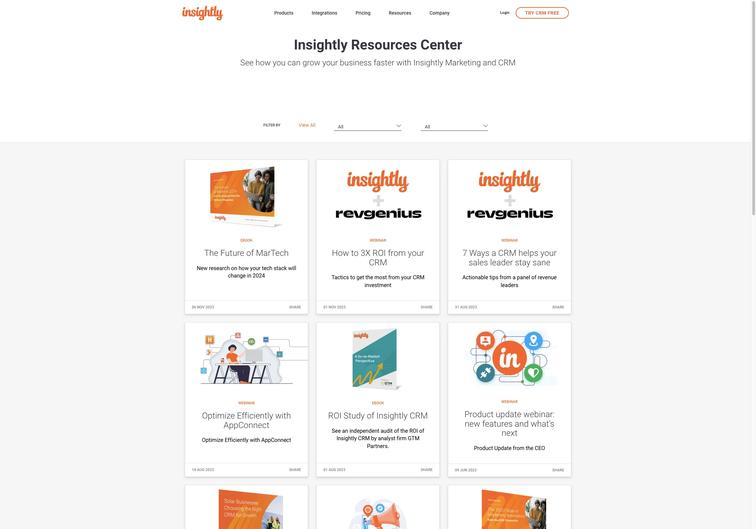 Task type: describe. For each thing, give the bounding box(es) containing it.
the for roi
[[366, 275, 374, 281]]

crm inside how to 3x roi from your crm
[[369, 258, 388, 268]]

try crm free link
[[516, 7, 569, 19]]

company link
[[430, 9, 450, 18]]

grow
[[303, 58, 321, 68]]

1 vertical spatial roi
[[329, 412, 342, 421]]

your for grow
[[323, 58, 338, 68]]

from inside actionable tips from a panel of revenue leaders
[[500, 275, 512, 281]]

view all
[[299, 123, 316, 128]]

2023 for how to 3x roi from your crm
[[338, 306, 346, 310]]

webinar for features
[[502, 400, 518, 405]]

analyst
[[378, 436, 396, 442]]

you
[[273, 58, 286, 68]]

insightly down the center
[[414, 58, 444, 68]]

31 aug 2023
[[456, 306, 478, 310]]

firm
[[397, 436, 407, 442]]

marketing
[[446, 58, 482, 68]]

the for new
[[526, 446, 534, 452]]

products link
[[275, 9, 294, 18]]

study
[[344, 412, 365, 421]]

webinar for from
[[370, 239, 387, 243]]

ceo
[[535, 446, 546, 452]]

sane
[[533, 258, 551, 268]]

company
[[430, 10, 450, 16]]

of inside actionable tips from a panel of revenue leaders
[[532, 275, 537, 281]]

product for product update webinar: new features and what's next
[[465, 410, 494, 420]]

of up firm
[[395, 428, 400, 435]]

future
[[221, 249, 245, 258]]

crm inside see an independent audit of the roi of insightly crm by analyst firm gtm partners.
[[359, 436, 370, 442]]

partners.
[[367, 444, 390, 450]]

can
[[288, 58, 301, 68]]

by inside see an independent audit of the roi of insightly crm by analyst firm gtm partners.
[[372, 436, 377, 442]]

from inside how to 3x roi from your crm
[[388, 249, 406, 258]]

crm inside the tactics to get the most from your crm investment
[[413, 275, 425, 281]]

what's
[[531, 419, 555, 429]]

of right future
[[247, 249, 254, 258]]

see for see an independent audit of the roi of insightly crm by analyst firm gtm partners.
[[332, 428, 341, 435]]

login link
[[501, 10, 510, 16]]

1 optimize efficiently with appconnect from the top
[[202, 412, 291, 431]]

helps
[[519, 249, 539, 258]]

sales
[[469, 258, 489, 268]]

the future of martech
[[204, 249, 289, 258]]

share for the future of martech
[[290, 305, 301, 310]]

login
[[501, 10, 510, 15]]

tips
[[490, 275, 499, 281]]

1 vertical spatial appconnect
[[262, 438, 291, 444]]

share for optimize efficiently with appconnect
[[290, 468, 301, 473]]

free
[[548, 10, 560, 15]]

audit
[[381, 428, 393, 435]]

insightly resources center
[[294, 37, 463, 53]]

aug for roi study of insightly crm
[[329, 468, 336, 473]]

3x
[[361, 249, 371, 258]]

panel
[[518, 275, 531, 281]]

1 vertical spatial resources
[[351, 37, 418, 53]]

will
[[289, 265, 297, 272]]

business
[[340, 58, 372, 68]]

new research on how your tech stack will change in 2024
[[197, 265, 297, 279]]

integrations
[[312, 10, 338, 16]]

crm inside button
[[536, 10, 547, 15]]

a inside 7 ways a crm helps your sales leader stay sane
[[492, 249, 497, 258]]

with inside optimize efficiently with appconnect
[[276, 412, 291, 421]]

product update from the ceo
[[475, 446, 546, 452]]

crm inside 7 ways a crm helps your sales leader stay sane
[[499, 249, 517, 258]]

pricing link
[[356, 9, 371, 18]]

1 vertical spatial efficiently
[[225, 438, 249, 444]]

share for 7 ways a crm helps your sales leader stay sane
[[553, 306, 565, 310]]

2 optimize from the top
[[202, 438, 224, 444]]

the inside see an independent audit of the roi of insightly crm by analyst firm gtm partners.
[[401, 428, 409, 435]]

leader
[[491, 258, 514, 268]]

integrations link
[[312, 9, 338, 18]]

7
[[463, 249, 468, 258]]

from right update
[[514, 446, 525, 452]]

pricing
[[356, 10, 371, 16]]

see for see how you can grow your business faster with insightly marketing and crm
[[241, 58, 254, 68]]

01 aug 2023
[[324, 468, 346, 473]]

and inside product update webinar: new features and what's next
[[515, 419, 529, 429]]

efficiently inside optimize efficiently with appconnect
[[237, 412, 274, 421]]

all
[[310, 123, 316, 128]]

0 horizontal spatial and
[[483, 58, 497, 68]]

product update webinar: new features and what's next
[[465, 410, 555, 439]]

independent
[[350, 428, 380, 435]]

share for product update webinar: new features and what's next
[[553, 469, 565, 473]]

stack
[[274, 265, 287, 272]]

on
[[231, 265, 238, 272]]

1 horizontal spatial how
[[256, 58, 271, 68]]

jun
[[461, 469, 468, 473]]

an
[[343, 428, 349, 435]]

roi inside how to 3x roi from your crm
[[373, 249, 386, 258]]

research
[[209, 265, 230, 272]]

01 nov 2023
[[324, 306, 346, 310]]

view
[[299, 123, 309, 128]]

your for from
[[408, 249, 425, 258]]

most
[[375, 275, 387, 281]]

see how you can grow your business faster with insightly marketing and crm
[[241, 58, 516, 68]]

product for product update from the ceo
[[475, 446, 494, 452]]

your for helps
[[541, 249, 557, 258]]

09
[[456, 469, 460, 473]]

01 for how to 3x roi from your crm
[[324, 306, 328, 310]]

0 vertical spatial resources
[[389, 10, 412, 16]]

the
[[204, 249, 219, 258]]

martech
[[256, 249, 289, 258]]

to for tactics
[[351, 275, 356, 281]]

your inside the new research on how your tech stack will change in 2024
[[250, 265, 261, 272]]

change
[[228, 273, 246, 279]]

actionable tips from a panel of revenue leaders
[[463, 275, 557, 289]]

from inside the tactics to get the most from your crm investment
[[389, 275, 400, 281]]

18 aug 2023
[[192, 468, 214, 473]]

tactics
[[332, 275, 349, 281]]

06
[[192, 305, 196, 310]]

nov for the future of martech
[[197, 305, 205, 310]]

leaders
[[501, 282, 519, 289]]



Task type: locate. For each thing, give the bounding box(es) containing it.
0 vertical spatial a
[[492, 249, 497, 258]]

ebook up roi study of insightly crm
[[372, 402, 384, 406]]

2 horizontal spatial with
[[397, 58, 412, 68]]

0 horizontal spatial by
[[276, 123, 281, 128]]

2023 for the future of martech
[[206, 305, 214, 310]]

1 vertical spatial and
[[515, 419, 529, 429]]

actionable
[[463, 275, 489, 281]]

webinar:
[[524, 410, 555, 420]]

from up leaders
[[500, 275, 512, 281]]

update
[[496, 410, 522, 420]]

1 vertical spatial see
[[332, 428, 341, 435]]

1 vertical spatial 01
[[324, 468, 328, 473]]

the inside the tactics to get the most from your crm investment
[[366, 275, 374, 281]]

1 01 from the top
[[324, 306, 328, 310]]

to inside the tactics to get the most from your crm investment
[[351, 275, 356, 281]]

new
[[465, 419, 481, 429]]

0 vertical spatial product
[[465, 410, 494, 420]]

roi left the study
[[329, 412, 342, 421]]

2024
[[253, 273, 265, 279]]

0 vertical spatial with
[[397, 58, 412, 68]]

update
[[495, 446, 512, 452]]

0 horizontal spatial the
[[366, 275, 374, 281]]

1 vertical spatial a
[[513, 275, 516, 281]]

1 horizontal spatial see
[[332, 428, 341, 435]]

2 horizontal spatial roi
[[410, 428, 418, 435]]

get
[[357, 275, 365, 281]]

see
[[241, 58, 254, 68], [332, 428, 341, 435]]

insightly inside see an independent audit of the roi of insightly crm by analyst firm gtm partners.
[[337, 436, 357, 442]]

a inside actionable tips from a panel of revenue leaders
[[513, 275, 516, 281]]

share for roi study of insightly crm
[[421, 468, 433, 473]]

1 horizontal spatial the
[[401, 428, 409, 435]]

how left you
[[256, 58, 271, 68]]

1 vertical spatial optimize efficiently with appconnect
[[202, 438, 291, 444]]

by right filter
[[276, 123, 281, 128]]

webinar for helps
[[502, 239, 518, 243]]

aug for 7 ways a crm helps your sales leader stay sane
[[461, 306, 468, 310]]

0 vertical spatial how
[[256, 58, 271, 68]]

0 horizontal spatial ebook
[[241, 239, 253, 243]]

2 horizontal spatial the
[[526, 446, 534, 452]]

try crm free
[[526, 10, 560, 15]]

06 nov 2023
[[192, 305, 214, 310]]

try
[[526, 10, 535, 15]]

tactics to get the most from your crm investment
[[332, 275, 425, 289]]

filter by
[[264, 123, 281, 128]]

2 01 from the top
[[324, 468, 328, 473]]

revenue
[[538, 275, 557, 281]]

how
[[256, 58, 271, 68], [239, 265, 249, 272]]

of up independent
[[367, 412, 375, 421]]

0 vertical spatial optimize efficiently with appconnect
[[202, 412, 291, 431]]

0 horizontal spatial how
[[239, 265, 249, 272]]

1 horizontal spatial by
[[372, 436, 377, 442]]

aug for optimize efficiently with appconnect
[[197, 468, 205, 473]]

2 horizontal spatial aug
[[461, 306, 468, 310]]

ways
[[470, 249, 490, 258]]

0 horizontal spatial nov
[[197, 305, 205, 310]]

1 horizontal spatial a
[[513, 275, 516, 281]]

the up firm
[[401, 428, 409, 435]]

0 vertical spatial efficiently
[[237, 412, 274, 421]]

and right marketing
[[483, 58, 497, 68]]

the
[[366, 275, 374, 281], [401, 428, 409, 435], [526, 446, 534, 452]]

your inside 7 ways a crm helps your sales leader stay sane
[[541, 249, 557, 258]]

webinar
[[370, 239, 387, 243], [502, 239, 518, 243], [502, 400, 518, 405], [239, 402, 255, 406]]

2 vertical spatial the
[[526, 446, 534, 452]]

how to 3x roi from your crm
[[332, 249, 425, 268]]

1 vertical spatial the
[[401, 428, 409, 435]]

in
[[247, 273, 252, 279]]

resources
[[389, 10, 412, 16], [351, 37, 418, 53]]

0 vertical spatial appconnect
[[224, 421, 270, 431]]

nov down tactics
[[329, 306, 337, 310]]

see left you
[[241, 58, 254, 68]]

resources link
[[389, 9, 412, 18]]

1 horizontal spatial roi
[[373, 249, 386, 258]]

from
[[388, 249, 406, 258], [389, 275, 400, 281], [500, 275, 512, 281], [514, 446, 525, 452]]

faster
[[374, 58, 395, 68]]

products
[[275, 10, 294, 16]]

tech
[[262, 265, 273, 272]]

insightly up audit
[[377, 412, 408, 421]]

product inside product update webinar: new features and what's next
[[465, 410, 494, 420]]

a right the ways
[[492, 249, 497, 258]]

share for how to 3x roi from your crm
[[421, 306, 433, 310]]

stay
[[516, 258, 531, 268]]

roi right 3x
[[373, 249, 386, 258]]

from right 3x
[[388, 249, 406, 258]]

of
[[247, 249, 254, 258], [532, 275, 537, 281], [367, 412, 375, 421], [395, 428, 400, 435], [420, 428, 425, 435]]

nov
[[197, 305, 205, 310], [329, 306, 337, 310]]

1 vertical spatial optimize
[[202, 438, 224, 444]]

the left ceo
[[526, 446, 534, 452]]

see inside see an independent audit of the roi of insightly crm by analyst firm gtm partners.
[[332, 428, 341, 435]]

01 for roi study of insightly crm
[[324, 468, 328, 473]]

0 horizontal spatial see
[[241, 58, 254, 68]]

0 horizontal spatial a
[[492, 249, 497, 258]]

aug
[[461, 306, 468, 310], [197, 468, 205, 473], [329, 468, 336, 473]]

roi study of insightly crm
[[329, 412, 428, 421]]

2023 for roi study of insightly crm
[[337, 468, 346, 473]]

insightly logo link
[[182, 6, 264, 20]]

insightly down an
[[337, 436, 357, 442]]

ebook for martech
[[241, 239, 253, 243]]

next
[[502, 429, 518, 439]]

investment
[[365, 282, 392, 289]]

optimize
[[202, 412, 235, 421], [202, 438, 224, 444]]

0 vertical spatial to
[[352, 249, 359, 258]]

1 vertical spatial how
[[239, 265, 249, 272]]

0 horizontal spatial roi
[[329, 412, 342, 421]]

1 horizontal spatial and
[[515, 419, 529, 429]]

of right panel
[[532, 275, 537, 281]]

see an independent audit of the roi of insightly crm by analyst firm gtm partners.
[[332, 428, 425, 450]]

1 vertical spatial product
[[475, 446, 494, 452]]

product
[[465, 410, 494, 420], [475, 446, 494, 452]]

0 vertical spatial and
[[483, 58, 497, 68]]

1 optimize from the top
[[202, 412, 235, 421]]

2 vertical spatial with
[[250, 438, 260, 444]]

from right most
[[389, 275, 400, 281]]

filter
[[264, 123, 275, 128]]

your inside the tactics to get the most from your crm investment
[[402, 275, 412, 281]]

2023 for optimize efficiently with appconnect
[[206, 468, 214, 473]]

the right get
[[366, 275, 374, 281]]

2 optimize efficiently with appconnect from the top
[[202, 438, 291, 444]]

09 jun 2023
[[456, 469, 477, 473]]

0 vertical spatial the
[[366, 275, 374, 281]]

by up partners.
[[372, 436, 377, 442]]

1 horizontal spatial nov
[[329, 306, 337, 310]]

0 vertical spatial ebook
[[241, 239, 253, 243]]

a up leaders
[[513, 275, 516, 281]]

appconnect
[[224, 421, 270, 431], [262, 438, 291, 444]]

to left 3x
[[352, 249, 359, 258]]

try crm free button
[[516, 7, 569, 19]]

0 vertical spatial see
[[241, 58, 254, 68]]

and left what's
[[515, 419, 529, 429]]

how inside the new research on how your tech stack will change in 2024
[[239, 265, 249, 272]]

0 horizontal spatial aug
[[197, 468, 205, 473]]

ebook for insightly
[[372, 402, 384, 406]]

1 horizontal spatial with
[[276, 412, 291, 421]]

2023 for 7 ways a crm helps your sales leader stay sane
[[469, 306, 478, 310]]

0 vertical spatial 01
[[324, 306, 328, 310]]

1 horizontal spatial aug
[[329, 468, 336, 473]]

0 vertical spatial roi
[[373, 249, 386, 258]]

31
[[456, 306, 460, 310]]

2023
[[206, 305, 214, 310], [338, 306, 346, 310], [469, 306, 478, 310], [206, 468, 214, 473], [337, 468, 346, 473], [469, 469, 477, 473]]

0 horizontal spatial with
[[250, 438, 260, 444]]

0 vertical spatial optimize
[[202, 412, 235, 421]]

of up gtm
[[420, 428, 425, 435]]

to inside how to 3x roi from your crm
[[352, 249, 359, 258]]

roi inside see an independent audit of the roi of insightly crm by analyst firm gtm partners.
[[410, 428, 418, 435]]

1 vertical spatial by
[[372, 436, 377, 442]]

18
[[192, 468, 196, 473]]

insightly logo image
[[182, 6, 223, 20]]

roi
[[373, 249, 386, 258], [329, 412, 342, 421], [410, 428, 418, 435]]

insightly up grow
[[294, 37, 348, 53]]

your inside how to 3x roi from your crm
[[408, 249, 425, 258]]

see left an
[[332, 428, 341, 435]]

2 vertical spatial roi
[[410, 428, 418, 435]]

0 vertical spatial by
[[276, 123, 281, 128]]

1 horizontal spatial ebook
[[372, 402, 384, 406]]

how
[[332, 249, 350, 258]]

center
[[421, 37, 463, 53]]

7 ways a crm helps your sales leader stay sane
[[463, 249, 557, 268]]

features
[[483, 419, 513, 429]]

how up the in
[[239, 265, 249, 272]]

to
[[352, 249, 359, 258], [351, 275, 356, 281]]

gtm
[[408, 436, 420, 442]]

optimize efficiently with appconnect
[[202, 412, 291, 431], [202, 438, 291, 444]]

roi up gtm
[[410, 428, 418, 435]]

a
[[492, 249, 497, 258], [513, 275, 516, 281]]

1 vertical spatial to
[[351, 275, 356, 281]]

new
[[197, 265, 208, 272]]

1 vertical spatial ebook
[[372, 402, 384, 406]]

nov right 06
[[197, 305, 205, 310]]

your
[[323, 58, 338, 68], [408, 249, 425, 258], [541, 249, 557, 258], [250, 265, 261, 272], [402, 275, 412, 281]]

to for how
[[352, 249, 359, 258]]

to left get
[[351, 275, 356, 281]]

2023 for product update webinar: new features and what's next
[[469, 469, 477, 473]]

nov for how to 3x roi from your crm
[[329, 306, 337, 310]]

1 vertical spatial with
[[276, 412, 291, 421]]

ebook up the future of martech
[[241, 239, 253, 243]]

optimize inside optimize efficiently with appconnect
[[202, 412, 235, 421]]



Task type: vqa. For each thing, say whether or not it's contained in the screenshot.
STACK
yes



